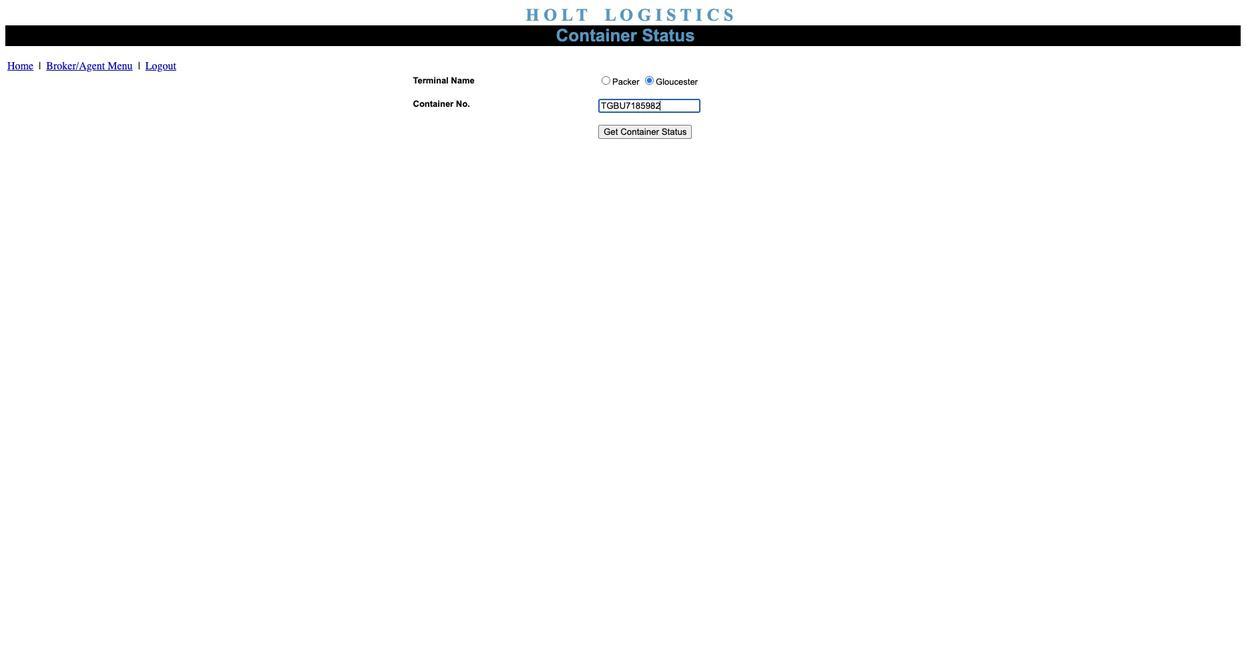 Task type: describe. For each thing, give the bounding box(es) containing it.
terminal name
[[413, 75, 475, 85]]

gloucester
[[656, 77, 698, 87]]

l
[[562, 5, 573, 25]]

container no.
[[413, 99, 470, 109]]

2 i from the left
[[696, 5, 703, 25]]

no.
[[456, 99, 470, 109]]

t    l
[[576, 5, 616, 25]]

status
[[642, 25, 695, 45]]

2 s from the left
[[724, 5, 734, 25]]

menu
[[108, 60, 133, 72]]

g
[[638, 5, 651, 25]]

home
[[7, 60, 33, 72]]

t
[[680, 5, 692, 25]]

name
[[451, 75, 475, 85]]

2 o from the left
[[620, 5, 633, 25]]

1 s from the left
[[667, 5, 676, 25]]

h
[[526, 5, 539, 25]]

packer
[[612, 77, 642, 87]]

container inside h          o l t    l o g i s t i c s container          status
[[556, 25, 637, 45]]



Task type: locate. For each thing, give the bounding box(es) containing it.
container
[[556, 25, 637, 45], [413, 99, 454, 109]]

logout
[[145, 60, 176, 72]]

None submit
[[598, 125, 692, 139]]

None radio
[[602, 76, 610, 85]]

0 horizontal spatial container
[[413, 99, 454, 109]]

2 | from the left
[[138, 60, 140, 72]]

1 horizontal spatial o
[[620, 5, 633, 25]]

broker/agent
[[46, 60, 105, 72]]

broker/agent menu link
[[46, 60, 133, 72]]

container down 't    l'
[[556, 25, 637, 45]]

0 horizontal spatial o
[[544, 5, 557, 25]]

terminal
[[413, 75, 449, 85]]

1 o from the left
[[544, 5, 557, 25]]

logout link
[[145, 60, 176, 72]]

1 horizontal spatial i
[[696, 5, 703, 25]]

| right menu
[[138, 60, 140, 72]]

home link
[[7, 60, 33, 72]]

1 | from the left
[[39, 60, 41, 72]]

h          o l t    l o g i s t i c s container          status
[[526, 5, 734, 45]]

1 vertical spatial container
[[413, 99, 454, 109]]

s right the 'c'
[[724, 5, 734, 25]]

0 horizontal spatial |
[[39, 60, 41, 72]]

|
[[39, 60, 41, 72], [138, 60, 140, 72]]

o left "l"
[[544, 5, 557, 25]]

1 horizontal spatial |
[[138, 60, 140, 72]]

s left the t
[[667, 5, 676, 25]]

None field
[[598, 99, 701, 113]]

c
[[707, 5, 720, 25]]

| right home "link"
[[39, 60, 41, 72]]

o left g
[[620, 5, 633, 25]]

home | broker/agent menu | logout
[[7, 60, 176, 72]]

i
[[655, 5, 662, 25], [696, 5, 703, 25]]

0 horizontal spatial s
[[667, 5, 676, 25]]

0 horizontal spatial i
[[655, 5, 662, 25]]

0 vertical spatial container
[[556, 25, 637, 45]]

None radio
[[645, 76, 654, 85]]

o
[[544, 5, 557, 25], [620, 5, 633, 25]]

1 horizontal spatial container
[[556, 25, 637, 45]]

1 i from the left
[[655, 5, 662, 25]]

s
[[667, 5, 676, 25], [724, 5, 734, 25]]

1 horizontal spatial s
[[724, 5, 734, 25]]

container down terminal
[[413, 99, 454, 109]]

i right g
[[655, 5, 662, 25]]

i right the t
[[696, 5, 703, 25]]



